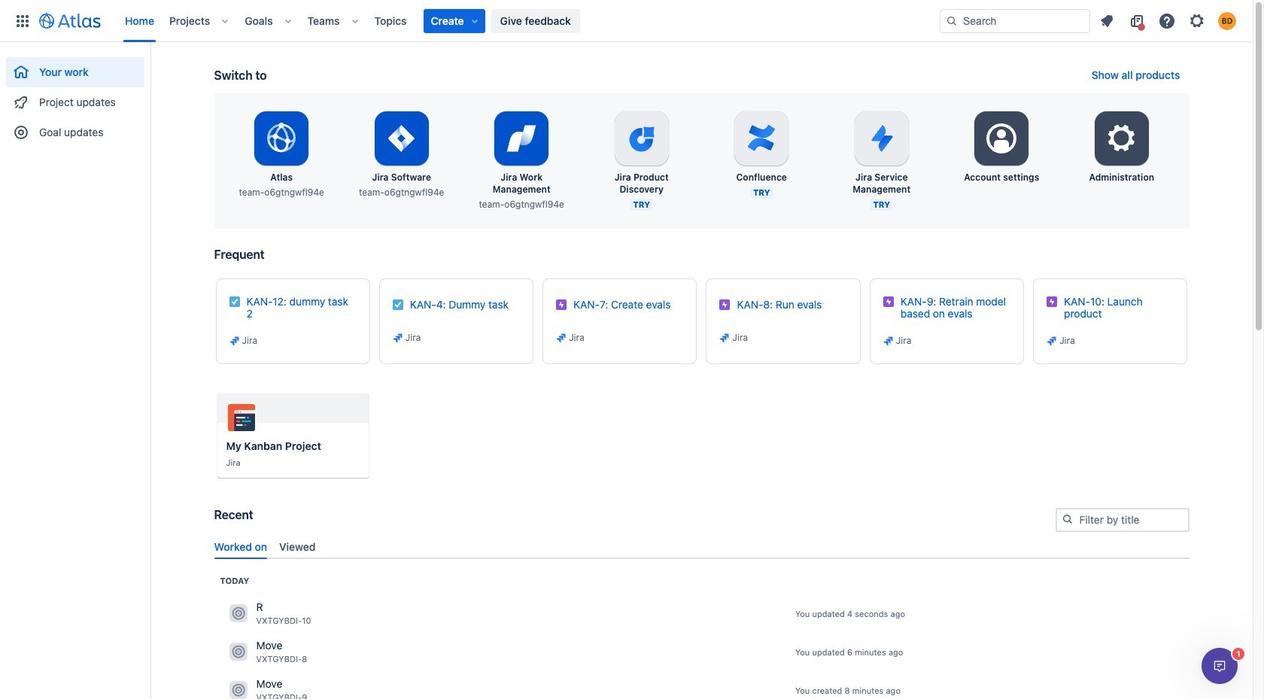 Task type: describe. For each thing, give the bounding box(es) containing it.
0 vertical spatial settings image
[[1188, 12, 1206, 30]]

2 townsquare image from the top
[[229, 643, 247, 661]]

Search field
[[940, 9, 1090, 33]]

townsquare image
[[229, 681, 247, 699]]

help image
[[1158, 12, 1176, 30]]

notifications image
[[1098, 12, 1116, 30]]

1 horizontal spatial jira image
[[555, 332, 567, 344]]

Filter by title field
[[1057, 509, 1188, 530]]

1 townsquare image from the top
[[229, 604, 247, 623]]

account image
[[1218, 12, 1236, 30]]

search image
[[946, 15, 958, 27]]

2 horizontal spatial jira image
[[1046, 335, 1058, 347]]

switch to... image
[[14, 12, 32, 30]]



Task type: locate. For each thing, give the bounding box(es) containing it.
dialog
[[1202, 648, 1238, 684]]

townsquare image
[[229, 604, 247, 623], [229, 643, 247, 661]]

0 horizontal spatial settings image
[[984, 120, 1020, 157]]

1 vertical spatial settings image
[[984, 120, 1020, 157]]

banner
[[0, 0, 1253, 42]]

1 horizontal spatial settings image
[[1188, 12, 1206, 30]]

heading
[[220, 575, 249, 587]]

settings image
[[1188, 12, 1206, 30], [984, 120, 1020, 157]]

top element
[[9, 0, 940, 42]]

0 vertical spatial townsquare image
[[229, 604, 247, 623]]

1 vertical spatial townsquare image
[[229, 643, 247, 661]]

group
[[6, 42, 144, 152]]

jira image
[[555, 332, 567, 344], [228, 335, 240, 347], [1046, 335, 1058, 347]]

tab list
[[208, 534, 1195, 559]]

search image
[[1061, 513, 1073, 525]]

jira image
[[392, 332, 404, 344], [392, 332, 404, 344], [555, 332, 567, 344], [719, 332, 731, 344], [719, 332, 731, 344], [228, 335, 240, 347], [882, 335, 895, 347], [882, 335, 895, 347], [1046, 335, 1058, 347]]

0 horizontal spatial jira image
[[228, 335, 240, 347]]

settings image
[[1104, 120, 1140, 157]]

None search field
[[940, 9, 1090, 33]]



Task type: vqa. For each thing, say whether or not it's contained in the screenshot.
the Account icon on the top of the page
yes



